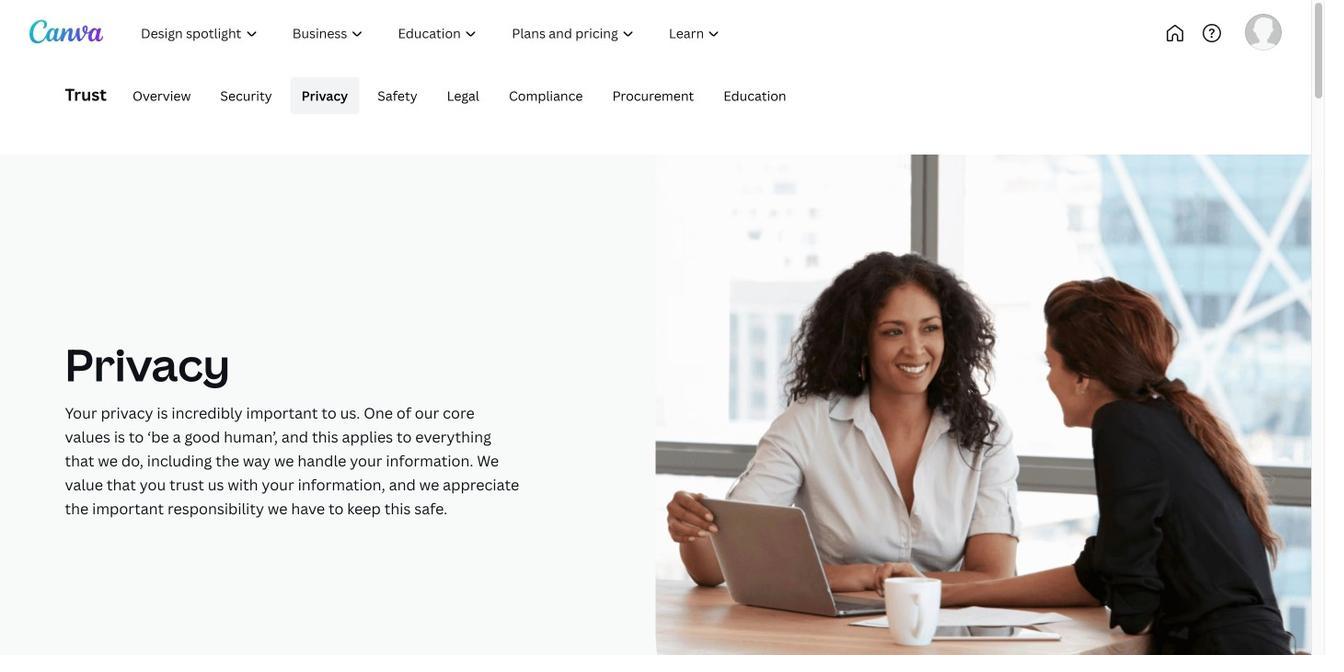 Task type: vqa. For each thing, say whether or not it's contained in the screenshot.
middle pink rectangle image
no



Task type: locate. For each thing, give the bounding box(es) containing it.
top level navigation element
[[125, 15, 799, 52]]

menu bar
[[114, 77, 798, 114]]



